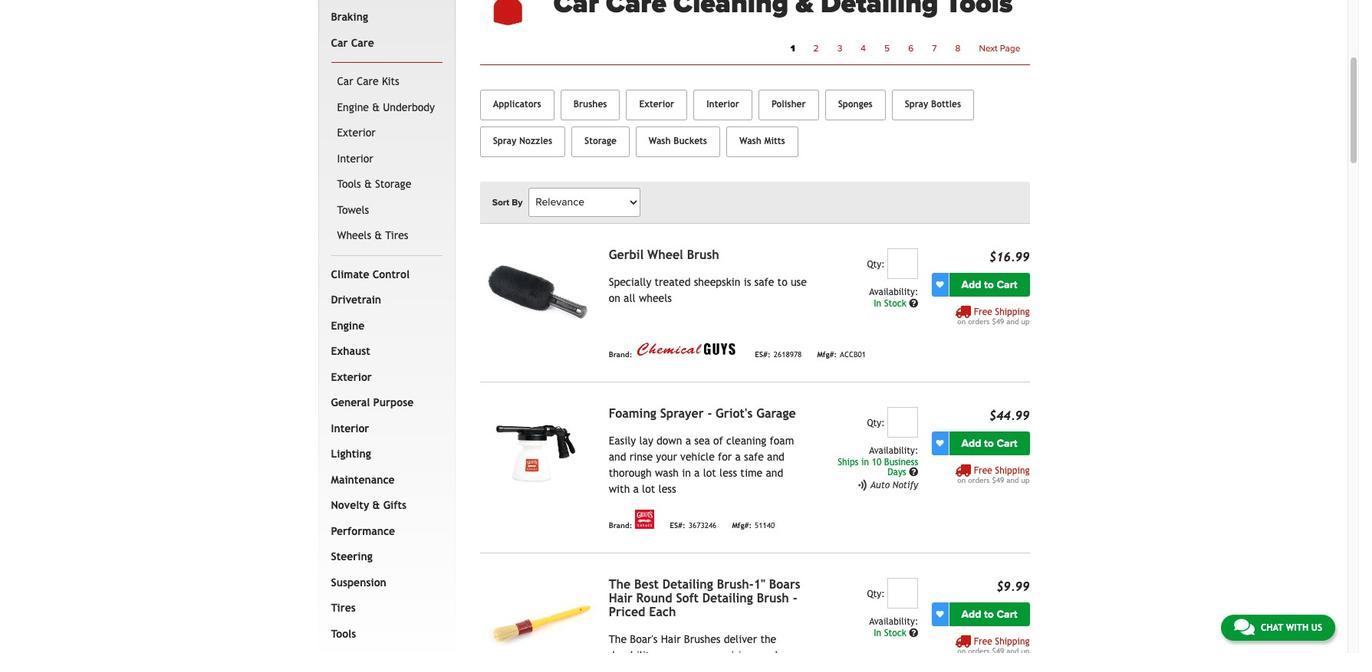 Task type: vqa. For each thing, say whether or not it's contained in the screenshot.
Interior within the Car Care subcategories Element
yes



Task type: locate. For each thing, give the bounding box(es) containing it.
hair left best
[[609, 591, 633, 606]]

2 add to wish list image from the top
[[936, 440, 944, 447]]

wash for wash buckets
[[649, 136, 671, 147]]

care down braking
[[351, 37, 374, 49]]

1 horizontal spatial lot
[[703, 467, 716, 479]]

spray left bottles
[[905, 99, 929, 110]]

1 $49 from the top
[[992, 317, 1004, 326]]

car inside car care link
[[331, 37, 348, 49]]

0 horizontal spatial lot
[[642, 483, 655, 495]]

1 horizontal spatial less
[[720, 467, 737, 479]]

maintenance link
[[328, 468, 439, 494]]

3 availability: from the top
[[869, 617, 919, 627]]

brushes
[[574, 99, 607, 110], [684, 634, 721, 646]]

engine down car care kits
[[337, 101, 369, 113]]

and down "$16.99"
[[1007, 317, 1019, 326]]

suspension
[[331, 577, 387, 589]]

free shipping on orders $49 and up down "$16.99"
[[958, 307, 1030, 326]]

storage down brushes link
[[585, 136, 617, 147]]

lot down vehicle at right
[[703, 467, 716, 479]]

to up free shipping
[[984, 608, 994, 621]]

brand: down all
[[609, 351, 632, 359]]

0 vertical spatial engine
[[337, 101, 369, 113]]

engine inside engine & underbody link
[[337, 101, 369, 113]]

tires down suspension
[[331, 603, 356, 615]]

1 horizontal spatial wash
[[740, 136, 762, 147]]

brushes up storage link
[[574, 99, 607, 110]]

spray for spray bottles
[[905, 99, 929, 110]]

exterior link up wash buckets at the top of page
[[626, 90, 688, 120]]

& for gifts
[[373, 500, 380, 512]]

1 the from the top
[[609, 578, 631, 592]]

availability:
[[869, 287, 919, 297], [869, 446, 919, 456], [869, 617, 919, 627]]

0 horizontal spatial -
[[708, 406, 712, 421]]

2 vertical spatial qty:
[[867, 589, 885, 600]]

qty: for $44.99
[[867, 418, 885, 429]]

availability: for $44.99
[[869, 446, 919, 456]]

care for car care
[[351, 37, 374, 49]]

0 vertical spatial availability:
[[869, 287, 919, 297]]

free shipping on orders $49 and up down $44.99
[[958, 465, 1030, 485]]

the up durability,
[[609, 634, 627, 646]]

braking link
[[328, 5, 439, 31]]

0 vertical spatial hair
[[609, 591, 633, 606]]

add to cart for $9.99
[[962, 608, 1018, 621]]

hair up accuracy, on the bottom of the page
[[661, 634, 681, 646]]

interior down general
[[331, 423, 369, 435]]

0 vertical spatial add to wish list image
[[936, 281, 944, 289]]

add to cart down $44.99
[[962, 437, 1018, 450]]

0 horizontal spatial in
[[682, 467, 691, 479]]

0 vertical spatial lot
[[703, 467, 716, 479]]

the left best
[[609, 578, 631, 592]]

0 vertical spatial free shipping on orders $49 and up
[[958, 307, 1030, 326]]

es#: 2618978
[[755, 351, 802, 359]]

care left kits
[[357, 75, 379, 88]]

1 vertical spatial free shipping on orders $49 and up
[[958, 465, 1030, 485]]

wash
[[655, 467, 679, 479]]

garage
[[757, 406, 796, 421]]

3 free from the top
[[974, 637, 993, 647]]

a right for at the bottom right of the page
[[735, 451, 741, 463]]

wheels & tires link
[[334, 223, 439, 249]]

brush-
[[717, 578, 754, 592]]

None number field
[[888, 248, 919, 279], [888, 407, 919, 438], [888, 578, 919, 609], [888, 248, 919, 279], [888, 407, 919, 438], [888, 578, 919, 609]]

1 vertical spatial interior
[[337, 153, 373, 165]]

tools for tools
[[331, 628, 356, 640]]

es#: left 2618978
[[755, 351, 771, 359]]

tools inside car care subcategories element
[[337, 178, 361, 191]]

exterior link down engine & underbody
[[334, 121, 439, 146]]

applicators link
[[480, 90, 555, 120]]

exterior link
[[626, 90, 688, 120], [334, 121, 439, 146], [328, 365, 439, 391]]

car down braking
[[331, 37, 348, 49]]

up down "$16.99"
[[1022, 317, 1030, 326]]

2 $49 from the top
[[992, 476, 1004, 485]]

for
[[718, 451, 732, 463]]

tools down tires link
[[331, 628, 356, 640]]

- inside the best detailing brush-1" boars hair round soft detailing brush - priced each
[[793, 591, 798, 606]]

1 vertical spatial add to cart
[[962, 437, 1018, 450]]

interior link up the tools & storage
[[334, 146, 439, 172]]

on for gerbil wheel brush
[[958, 317, 966, 326]]

1 vertical spatial up
[[1022, 476, 1030, 485]]

mfg#: left 51140
[[732, 522, 752, 531]]

0 vertical spatial the
[[609, 578, 631, 592]]

question circle image
[[909, 299, 919, 308], [909, 468, 919, 477], [909, 629, 919, 638]]

1 vertical spatial mfg#:
[[732, 522, 752, 531]]

cart down $44.99
[[997, 437, 1018, 450]]

chemical guys - corporate logo image
[[636, 341, 740, 358]]

a
[[686, 435, 691, 447], [735, 451, 741, 463], [694, 467, 700, 479], [633, 483, 639, 495]]

question circle image for $16.99
[[909, 299, 919, 308]]

1 add to cart button from the top
[[949, 273, 1030, 297]]

interior link up buckets
[[694, 90, 753, 120]]

add to cart button down $44.99
[[949, 432, 1030, 456]]

2 shipping from the top
[[995, 465, 1030, 476]]

availability: for $16.99
[[869, 287, 919, 297]]

0 vertical spatial car
[[331, 37, 348, 49]]

wash inside wash buckets link
[[649, 136, 671, 147]]

0 vertical spatial safe
[[755, 276, 774, 288]]

$49 for $44.99
[[992, 476, 1004, 485]]

1 free from the top
[[974, 307, 993, 317]]

drivetrain
[[331, 294, 381, 306]]

2 vertical spatial free
[[974, 637, 993, 647]]

2 vertical spatial add to cart button
[[949, 603, 1030, 627]]

in inside easily lay down a sea of cleaning foam and rinse your vehicle for a safe and thorough wash in a lot less time and with a lot less
[[682, 467, 691, 479]]

brushes up accuracy, on the bottom of the page
[[684, 634, 721, 646]]

underbody
[[383, 101, 435, 113]]

add to cart for $16.99
[[962, 278, 1018, 291]]

$49 down "$16.99"
[[992, 317, 1004, 326]]

1 add to cart from the top
[[962, 278, 1018, 291]]

es#: for -
[[670, 522, 686, 531]]

2 add from the top
[[962, 437, 982, 450]]

exterior up wash buckets at the top of page
[[639, 99, 675, 110]]

general purpose link
[[328, 391, 439, 416]]

chat with us link
[[1221, 615, 1336, 641]]

2 free shipping on orders $49 and up from the top
[[958, 465, 1030, 485]]

add to wish list image for $44.99
[[936, 440, 944, 447]]

2 free from the top
[[974, 465, 993, 476]]

es#: for brush
[[755, 351, 771, 359]]

the best detailing brush-1" boars hair round soft detailing brush - priced each link
[[609, 578, 801, 620]]

& for tires
[[375, 230, 382, 242]]

1 up from the top
[[1022, 317, 1030, 326]]

0 vertical spatial stock
[[884, 298, 907, 309]]

3 cart from the top
[[997, 608, 1018, 621]]

with left us
[[1286, 623, 1309, 634]]

1 vertical spatial the
[[609, 634, 627, 646]]

less down for at the bottom right of the page
[[720, 467, 737, 479]]

2 the from the top
[[609, 634, 627, 646]]

in down vehicle at right
[[682, 467, 691, 479]]

engine & underbody
[[337, 101, 435, 113]]

storage up towels link
[[375, 178, 411, 191]]

safe right is
[[755, 276, 774, 288]]

1"
[[754, 578, 766, 592]]

1 vertical spatial question circle image
[[909, 468, 919, 477]]

shipping down "$16.99"
[[995, 307, 1030, 317]]

0 vertical spatial brushes
[[574, 99, 607, 110]]

1 horizontal spatial mfg#:
[[817, 351, 837, 359]]

add to cart up free shipping
[[962, 608, 1018, 621]]

add to cart button for $44.99
[[949, 432, 1030, 456]]

wash inside the wash mitts link
[[740, 136, 762, 147]]

2 orders from the top
[[968, 476, 990, 485]]

interior inside car care subcategories element
[[337, 153, 373, 165]]

1 vertical spatial on
[[958, 317, 966, 326]]

1 vertical spatial add to wish list image
[[936, 440, 944, 447]]

nozzles
[[519, 136, 552, 147]]

1 vertical spatial shipping
[[995, 465, 1030, 476]]

1 shipping from the top
[[995, 307, 1030, 317]]

0 horizontal spatial mfg#:
[[732, 522, 752, 531]]

2 vertical spatial add to cart
[[962, 608, 1018, 621]]

tools & storage
[[337, 178, 411, 191]]

tires down towels link
[[385, 230, 409, 242]]

0 vertical spatial $49
[[992, 317, 1004, 326]]

0 vertical spatial shipping
[[995, 307, 1030, 317]]

add to cart button
[[949, 273, 1030, 297], [949, 432, 1030, 456], [949, 603, 1030, 627]]

mfg#: for -
[[732, 522, 752, 531]]

1 add from the top
[[962, 278, 982, 291]]

2 brand: from the top
[[609, 522, 632, 531]]

1 qty: from the top
[[867, 259, 885, 270]]

3 add to cart from the top
[[962, 608, 1018, 621]]

drivetrain link
[[328, 288, 439, 314]]

2 in stock from the top
[[874, 628, 909, 639]]

2 question circle image from the top
[[909, 468, 919, 477]]

2 wash from the left
[[740, 136, 762, 147]]

auto notify link
[[857, 480, 919, 491]]

0 horizontal spatial with
[[609, 483, 630, 495]]

1 horizontal spatial spray
[[905, 99, 929, 110]]

auto
[[871, 480, 890, 491]]

0 vertical spatial care
[[351, 37, 374, 49]]

1 wash from the left
[[649, 136, 671, 147]]

1 orders from the top
[[968, 317, 990, 326]]

tools up towels
[[337, 178, 361, 191]]

gifts
[[383, 500, 407, 512]]

exterior link up purpose
[[328, 365, 439, 391]]

storage link
[[572, 126, 630, 157]]

easily
[[609, 435, 636, 447]]

cart
[[997, 278, 1018, 291], [997, 437, 1018, 450], [997, 608, 1018, 621]]

interior link down purpose
[[328, 416, 439, 442]]

in left 10
[[862, 457, 869, 468]]

1 vertical spatial brush
[[757, 591, 789, 606]]

2 vertical spatial exterior
[[331, 371, 372, 383]]

interior up buckets
[[707, 99, 740, 110]]

shipping for $16.99
[[995, 307, 1030, 317]]

0 vertical spatial es#:
[[755, 351, 771, 359]]

$49 down $44.99
[[992, 476, 1004, 485]]

1 vertical spatial qty:
[[867, 418, 885, 429]]

0 horizontal spatial es#:
[[670, 522, 686, 531]]

cart up free shipping
[[997, 608, 1018, 621]]

in inside ships in 10 business days
[[862, 457, 869, 468]]

is
[[744, 276, 751, 288]]

on
[[609, 292, 621, 304], [958, 317, 966, 326], [958, 476, 966, 485]]

1 availability: from the top
[[869, 287, 919, 297]]

1 vertical spatial hair
[[661, 634, 681, 646]]

brushes inside brushes link
[[574, 99, 607, 110]]

up for $16.99
[[1022, 317, 1030, 326]]

7 link
[[923, 38, 946, 58]]

1 vertical spatial engine
[[331, 320, 365, 332]]

$49
[[992, 317, 1004, 326], [992, 476, 1004, 485]]

less
[[720, 467, 737, 479], [659, 483, 676, 495]]

the best detailing brush-1" boars hair round soft detailing brush - priced each
[[609, 578, 801, 620]]

ships in 10 business days
[[838, 457, 919, 478]]

- right 1"
[[793, 591, 798, 606]]

wash left the mitts
[[740, 136, 762, 147]]

2 up from the top
[[1022, 476, 1030, 485]]

1 vertical spatial interior link
[[334, 146, 439, 172]]

engine inside engine link
[[331, 320, 365, 332]]

brushes inside the boar's hair brushes deliver the durability, accuracy, precision, an
[[684, 634, 721, 646]]

0 vertical spatial exterior
[[639, 99, 675, 110]]

1 vertical spatial free
[[974, 465, 993, 476]]

free shipping on orders $49 and up
[[958, 307, 1030, 326], [958, 465, 1030, 485]]

less down wash
[[659, 483, 676, 495]]

orders
[[968, 317, 990, 326], [968, 476, 990, 485]]

1 vertical spatial add to cart button
[[949, 432, 1030, 456]]

0 vertical spatial mfg#:
[[817, 351, 837, 359]]

2 availability: from the top
[[869, 446, 919, 456]]

wifi image
[[858, 480, 867, 491]]

mfg#: 51140
[[732, 522, 775, 531]]

0 vertical spatial in stock
[[874, 298, 909, 309]]

car care
[[331, 37, 374, 49]]

mfg#:
[[817, 351, 837, 359], [732, 522, 752, 531]]

a left sea
[[686, 435, 691, 447]]

auto notify
[[871, 480, 919, 491]]

add for $16.99
[[962, 278, 982, 291]]

1 vertical spatial add
[[962, 437, 982, 450]]

0 vertical spatial with
[[609, 483, 630, 495]]

1 vertical spatial $49
[[992, 476, 1004, 485]]

0 vertical spatial brush
[[687, 248, 720, 262]]

1 vertical spatial availability:
[[869, 446, 919, 456]]

interior up the tools & storage
[[337, 153, 373, 165]]

2 vertical spatial question circle image
[[909, 629, 919, 638]]

and down easily
[[609, 451, 626, 463]]

1 question circle image from the top
[[909, 299, 919, 308]]

exterior inside car care subcategories element
[[337, 127, 376, 139]]

es#2618978 - accb01 - gerbil wheel brush - specially treated sheepskin is safe to use on all wheels - chemical guys - audi bmw volkswagen mercedes benz mini porsche image
[[480, 248, 597, 336]]

0 horizontal spatial less
[[659, 483, 676, 495]]

griot's
[[716, 406, 753, 421]]

to left use
[[778, 276, 788, 288]]

2 vertical spatial exterior link
[[328, 365, 439, 391]]

1 horizontal spatial -
[[793, 591, 798, 606]]

1 stock from the top
[[884, 298, 907, 309]]

add to wish list image
[[936, 281, 944, 289], [936, 440, 944, 447]]

towels link
[[334, 198, 439, 223]]

in
[[874, 298, 882, 309], [874, 628, 882, 639]]

2 add to cart from the top
[[962, 437, 1018, 450]]

& right wheels
[[375, 230, 382, 242]]

exterior
[[639, 99, 675, 110], [337, 127, 376, 139], [331, 371, 372, 383]]

es#:
[[755, 351, 771, 359], [670, 522, 686, 531]]

climate control
[[331, 268, 410, 281]]

orders down $44.99
[[968, 476, 990, 485]]

care for car care kits
[[357, 75, 379, 88]]

up down $44.99
[[1022, 476, 1030, 485]]

3 add to cart button from the top
[[949, 603, 1030, 627]]

10
[[872, 457, 882, 468]]

to down $44.99
[[984, 437, 994, 450]]

add to cart button up free shipping
[[949, 603, 1030, 627]]

orders down "$16.99"
[[968, 317, 990, 326]]

0 vertical spatial storage
[[585, 136, 617, 147]]

boars
[[769, 578, 801, 592]]

0 vertical spatial orders
[[968, 317, 990, 326]]

gerbil wheel brush link
[[609, 248, 720, 262]]

shipping down $44.99
[[995, 465, 1030, 476]]

engine up exhaust
[[331, 320, 365, 332]]

free shipping on orders $49 and up for $16.99
[[958, 307, 1030, 326]]

2 vertical spatial cart
[[997, 608, 1018, 621]]

1 vertical spatial safe
[[744, 451, 764, 463]]

1 vertical spatial with
[[1286, 623, 1309, 634]]

1 brand: from the top
[[609, 351, 632, 359]]

1 vertical spatial brushes
[[684, 634, 721, 646]]

0 vertical spatial interior
[[707, 99, 740, 110]]

boar's
[[630, 634, 658, 646]]

0 vertical spatial exterior link
[[626, 90, 688, 120]]

exterior down engine & underbody
[[337, 127, 376, 139]]

detailing
[[663, 578, 713, 592], [703, 591, 753, 606]]

spray left 'nozzles'
[[493, 136, 517, 147]]

$16.99
[[990, 250, 1030, 264]]

1 vertical spatial in stock
[[874, 628, 909, 639]]

1 free shipping on orders $49 and up from the top
[[958, 307, 1030, 326]]

and
[[1007, 317, 1019, 326], [609, 451, 626, 463], [767, 451, 785, 463], [766, 467, 783, 479], [1007, 476, 1019, 485]]

0 vertical spatial add
[[962, 278, 982, 291]]

steering
[[331, 551, 373, 563]]

0 horizontal spatial hair
[[609, 591, 633, 606]]

add to wish list image for $16.99
[[936, 281, 944, 289]]

2 qty: from the top
[[867, 418, 885, 429]]

2 cart from the top
[[997, 437, 1018, 450]]

safe inside specially treated sheepskin is safe to use on all wheels
[[755, 276, 774, 288]]

add to cart button down "$16.99"
[[949, 273, 1030, 297]]

and down foam
[[767, 451, 785, 463]]

page
[[1000, 43, 1021, 53]]

climate
[[331, 268, 369, 281]]

1 vertical spatial orders
[[968, 476, 990, 485]]

0 vertical spatial free
[[974, 307, 993, 317]]

0 vertical spatial question circle image
[[909, 299, 919, 308]]

2618978
[[774, 351, 802, 359]]

wash left buckets
[[649, 136, 671, 147]]

mfg#: left the accb01
[[817, 351, 837, 359]]

cart down "$16.99"
[[997, 278, 1018, 291]]

3 add from the top
[[962, 608, 982, 621]]

1 horizontal spatial es#:
[[755, 351, 771, 359]]

add for $9.99
[[962, 608, 982, 621]]

& left gifts
[[373, 500, 380, 512]]

0 vertical spatial brand:
[[609, 351, 632, 359]]

shipping down $9.99
[[995, 637, 1030, 647]]

add to cart down "$16.99"
[[962, 278, 1018, 291]]

exterior down exhaust
[[331, 371, 372, 383]]

the inside the boar's hair brushes deliver the durability, accuracy, precision, an
[[609, 634, 627, 646]]

car down car care
[[337, 75, 353, 88]]

2 add to cart button from the top
[[949, 432, 1030, 456]]

brush
[[687, 248, 720, 262], [757, 591, 789, 606]]

2 vertical spatial shipping
[[995, 637, 1030, 647]]

es#: left 3673246
[[670, 522, 686, 531]]

the
[[761, 634, 777, 646]]

0 vertical spatial up
[[1022, 317, 1030, 326]]

1 horizontal spatial in
[[862, 457, 869, 468]]

1 vertical spatial car
[[337, 75, 353, 88]]

2 vertical spatial availability:
[[869, 617, 919, 627]]

accuracy,
[[661, 650, 707, 654]]

add to cart button for $16.99
[[949, 273, 1030, 297]]

1 vertical spatial storage
[[375, 178, 411, 191]]

brand: left griot's - corporate logo
[[609, 522, 632, 531]]

lot down wash
[[642, 483, 655, 495]]

& up towels
[[364, 178, 372, 191]]

1 vertical spatial brand:
[[609, 522, 632, 531]]

51140
[[755, 522, 775, 531]]

2 vertical spatial on
[[958, 476, 966, 485]]

& for storage
[[364, 178, 372, 191]]

car inside 'car care kits' link
[[337, 75, 353, 88]]

brush right the brush-
[[757, 591, 789, 606]]

1 horizontal spatial brushes
[[684, 634, 721, 646]]

1 vertical spatial es#:
[[670, 522, 686, 531]]

1 add to wish list image from the top
[[936, 281, 944, 289]]

safe up time
[[744, 451, 764, 463]]

0 vertical spatial in
[[874, 298, 882, 309]]

cleaning
[[727, 435, 767, 447]]

1 horizontal spatial hair
[[661, 634, 681, 646]]

with down thorough
[[609, 483, 630, 495]]

1 horizontal spatial storage
[[585, 136, 617, 147]]

interior link
[[694, 90, 753, 120], [334, 146, 439, 172], [328, 416, 439, 442]]

wash buckets link
[[636, 126, 720, 157]]

performance
[[331, 525, 395, 538]]

& down car care kits
[[372, 101, 380, 113]]

the inside the best detailing brush-1" boars hair round soft detailing brush - priced each
[[609, 578, 631, 592]]

2 vertical spatial interior link
[[328, 416, 439, 442]]

0 vertical spatial qty:
[[867, 259, 885, 270]]

0 horizontal spatial spray
[[493, 136, 517, 147]]

with
[[609, 483, 630, 495], [1286, 623, 1309, 634]]

1 cart from the top
[[997, 278, 1018, 291]]

to down "$16.99"
[[984, 278, 994, 291]]

- left 'griot's'
[[708, 406, 712, 421]]

brush up sheepskin
[[687, 248, 720, 262]]



Task type: describe. For each thing, give the bounding box(es) containing it.
detailing left 1"
[[703, 591, 753, 606]]

and down $44.99
[[1007, 476, 1019, 485]]

0 horizontal spatial brush
[[687, 248, 720, 262]]

0 horizontal spatial tires
[[331, 603, 356, 615]]

use
[[791, 276, 807, 288]]

wash for wash mitts
[[740, 136, 762, 147]]

general
[[331, 397, 370, 409]]

tires inside car care subcategories element
[[385, 230, 409, 242]]

0 vertical spatial -
[[708, 406, 712, 421]]

1 vertical spatial less
[[659, 483, 676, 495]]

2 link
[[805, 38, 828, 58]]

free for $16.99
[[974, 307, 993, 317]]

spray bottles link
[[892, 90, 974, 120]]

cart for $16.99
[[997, 278, 1018, 291]]

specially
[[609, 276, 652, 288]]

engine for engine
[[331, 320, 365, 332]]

specially treated sheepskin is safe to use on all wheels
[[609, 276, 807, 304]]

on inside specially treated sheepskin is safe to use on all wheels
[[609, 292, 621, 304]]

2 stock from the top
[[884, 628, 907, 639]]

your
[[656, 451, 677, 463]]

precision,
[[710, 650, 757, 654]]

detailing up each
[[663, 578, 713, 592]]

down
[[657, 435, 682, 447]]

chat
[[1261, 623, 1284, 634]]

brand: for gerbil
[[609, 351, 632, 359]]

deliver
[[724, 634, 757, 646]]

and right time
[[766, 467, 783, 479]]

add to cart for $44.99
[[962, 437, 1018, 450]]

brushes link
[[561, 90, 620, 120]]

engine link
[[328, 314, 439, 339]]

1 in stock from the top
[[874, 298, 909, 309]]

braking
[[331, 11, 368, 23]]

2 in from the top
[[874, 628, 882, 639]]

soft
[[676, 591, 699, 606]]

3673246
[[689, 522, 717, 531]]

durability,
[[609, 650, 658, 654]]

thorough
[[609, 467, 652, 479]]

days
[[888, 467, 907, 478]]

orders for $44.99
[[968, 476, 990, 485]]

cart for $9.99
[[997, 608, 1018, 621]]

polisher
[[772, 99, 806, 110]]

ships
[[838, 457, 859, 468]]

qty: for $16.99
[[867, 259, 885, 270]]

hair inside the boar's hair brushes deliver the durability, accuracy, precision, an
[[661, 634, 681, 646]]

wash mitts link
[[727, 126, 798, 157]]

climate control link
[[328, 262, 439, 288]]

the for the best detailing brush-1" boars hair round soft detailing brush - priced each
[[609, 578, 631, 592]]

to inside specially treated sheepskin is safe to use on all wheels
[[778, 276, 788, 288]]

with inside easily lay down a sea of cleaning foam and rinse your vehicle for a safe and thorough wash in a lot less time and with a lot less
[[609, 483, 630, 495]]

car care subcategories element
[[331, 62, 442, 256]]

3 qty: from the top
[[867, 589, 885, 600]]

$49 for $16.99
[[992, 317, 1004, 326]]

paginated product list navigation navigation
[[554, 38, 1030, 58]]

the for the boar's hair brushes deliver the durability, accuracy, precision, an
[[609, 634, 627, 646]]

tools link
[[328, 622, 439, 648]]

a down vehicle at right
[[694, 467, 700, 479]]

up for $44.99
[[1022, 476, 1030, 485]]

3 shipping from the top
[[995, 637, 1030, 647]]

hair inside the best detailing brush-1" boars hair round soft detailing brush - priced each
[[609, 591, 633, 606]]

gerbil
[[609, 248, 644, 262]]

sea
[[695, 435, 710, 447]]

sprayer
[[660, 406, 704, 421]]

tires link
[[328, 596, 439, 622]]

exterior for exterior link to the middle
[[337, 127, 376, 139]]

& for underbody
[[372, 101, 380, 113]]

shipping for $44.99
[[995, 465, 1030, 476]]

4 link
[[852, 38, 875, 58]]

free shipping on orders $49 and up for $44.99
[[958, 465, 1030, 485]]

control
[[373, 268, 410, 281]]

round
[[636, 591, 673, 606]]

sponges
[[838, 99, 873, 110]]

safe inside easily lay down a sea of cleaning foam and rinse your vehicle for a safe and thorough wash in a lot less time and with a lot less
[[744, 451, 764, 463]]

business
[[884, 457, 919, 468]]

1 vertical spatial exterior link
[[334, 121, 439, 146]]

vehicle
[[681, 451, 715, 463]]

es#3450431 - accs91 - the best detailing brush-1" boars hair round soft detailing brush - priced each - the boar's hair brushes deliver the durability, accuracy, precision, and versatility needed to clean the filthiest, most delicate, and hard to reach surfaces, nooks, and crannies quickly and easily. - chemical guys - audi bmw volkswagen mercedes benz mini porsche image
[[480, 578, 597, 654]]

car care kits
[[337, 75, 400, 88]]

free for $44.99
[[974, 465, 993, 476]]

buckets
[[674, 136, 707, 147]]

general purpose
[[331, 397, 414, 409]]

4
[[861, 43, 866, 53]]

car for car care
[[331, 37, 348, 49]]

treated
[[655, 276, 691, 288]]

car care kits link
[[334, 69, 439, 95]]

brush inside the best detailing brush-1" boars hair round soft detailing brush - priced each
[[757, 591, 789, 606]]

cart for $44.99
[[997, 437, 1018, 450]]

exhaust link
[[328, 339, 439, 365]]

engine for engine & underbody
[[337, 101, 369, 113]]

a down thorough
[[633, 483, 639, 495]]

6
[[908, 43, 914, 53]]

1 link
[[782, 38, 805, 58]]

add to wish list image
[[936, 611, 944, 619]]

storage inside car care subcategories element
[[375, 178, 411, 191]]

tools for tools & storage
[[337, 178, 361, 191]]

add for $44.99
[[962, 437, 982, 450]]

question circle image for $44.99
[[909, 468, 919, 477]]

car care link
[[328, 31, 439, 56]]

3 question circle image from the top
[[909, 629, 919, 638]]

orders for $16.99
[[968, 317, 990, 326]]

steering link
[[328, 545, 439, 571]]

purpose
[[373, 397, 414, 409]]

next page
[[979, 43, 1021, 53]]

accb01
[[840, 351, 866, 359]]

spray nozzles link
[[480, 126, 565, 157]]

novelty & gifts link
[[328, 494, 439, 519]]

to for $44.99
[[984, 437, 994, 450]]

on for foaming sprayer - griot's garage
[[958, 476, 966, 485]]

2 vertical spatial interior
[[331, 423, 369, 435]]

wheels & tires
[[337, 230, 409, 242]]

mitts
[[765, 136, 785, 147]]

1 vertical spatial lot
[[642, 483, 655, 495]]

notify
[[893, 480, 919, 491]]

free shipping
[[974, 637, 1030, 647]]

exterior for bottom exterior link
[[331, 371, 372, 383]]

brand: for foaming
[[609, 522, 632, 531]]

6 link
[[899, 38, 923, 58]]

car for car care kits
[[337, 75, 353, 88]]

1 in from the top
[[874, 298, 882, 309]]

to for $16.99
[[984, 278, 994, 291]]

0 vertical spatial less
[[720, 467, 737, 479]]

spray for spray nozzles
[[493, 136, 517, 147]]

add to cart button for $9.99
[[949, 603, 1030, 627]]

0 vertical spatial interior link
[[694, 90, 753, 120]]

comments image
[[1234, 618, 1255, 637]]

$9.99
[[997, 580, 1030, 594]]

es#3673246 - 51140 - foaming sprayer - griot's garage - easily lay down a sea of cleaning foam and rinse your vehicle for a safe and thorough wash in a lot less time and with a lot less - griot's - audi bmw volkswagen mercedes benz mini porsche image
[[480, 407, 597, 495]]

each
[[649, 605, 676, 620]]

all
[[624, 292, 636, 304]]

of
[[714, 435, 723, 447]]

8
[[956, 43, 961, 53]]

by
[[512, 197, 523, 208]]

polisher link
[[759, 90, 819, 120]]

tools & storage link
[[334, 172, 439, 198]]

mfg#: accb01
[[817, 351, 866, 359]]

3
[[838, 43, 843, 53]]

8 link
[[946, 38, 970, 58]]

foaming sprayer - griot's garage link
[[609, 406, 796, 421]]

wheels
[[639, 292, 672, 304]]

next page link
[[970, 38, 1030, 58]]

to for $9.99
[[984, 608, 994, 621]]

next
[[979, 43, 998, 53]]

chat with us
[[1261, 623, 1323, 634]]

novelty & gifts
[[331, 500, 407, 512]]

griot's - corporate logo image
[[636, 510, 655, 529]]

2
[[814, 43, 819, 53]]

1
[[791, 43, 795, 53]]

mfg#: for brush
[[817, 351, 837, 359]]

lighting
[[331, 448, 371, 461]]

applicators
[[493, 99, 541, 110]]

wheels
[[337, 230, 371, 242]]



